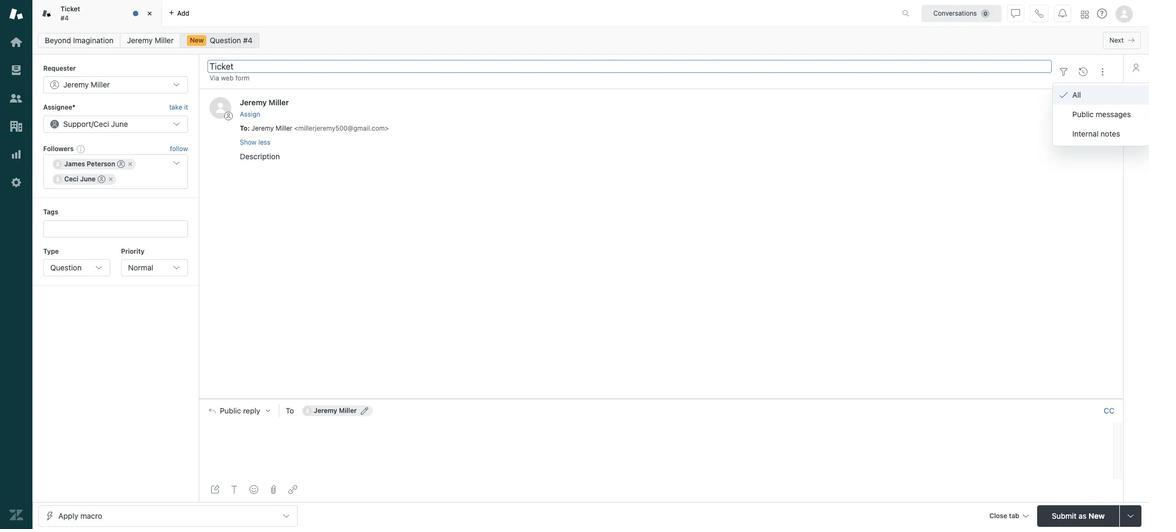 Task type: vqa. For each thing, say whether or not it's contained in the screenshot.
1st "13:45"
no



Task type: locate. For each thing, give the bounding box(es) containing it.
#4 for question #4
[[243, 36, 252, 45]]

less
[[258, 138, 270, 146]]

notes
[[1101, 129, 1120, 138]]

tuesday 17:03
[[1068, 99, 1112, 107]]

public reply
[[220, 407, 260, 415]]

1 vertical spatial question
[[50, 263, 82, 272]]

0 vertical spatial jeremy miller
[[127, 36, 174, 45]]

jeremy up assign
[[240, 98, 267, 107]]

macro
[[80, 511, 102, 521]]

public left reply
[[220, 407, 241, 415]]

/
[[91, 119, 94, 128]]

knowledge image
[[1132, 87, 1141, 96]]

0 horizontal spatial ceci
[[64, 175, 78, 183]]

jeremy miller right millerjeremy500@gmail.com image
[[314, 407, 357, 415]]

ceci right 'junececi7@gmail.com' icon
[[64, 175, 78, 183]]

tabs tab list
[[32, 0, 891, 27]]

assign button
[[240, 110, 260, 119]]

#4 up form
[[243, 36, 252, 45]]

take it button
[[169, 102, 188, 113]]

avatar image
[[210, 97, 231, 119]]

1 horizontal spatial ceci
[[94, 119, 109, 128]]

user is an agent image for ceci june
[[98, 176, 105, 183]]

Tags field
[[51, 223, 178, 234]]

0 horizontal spatial user is an agent image
[[98, 176, 105, 183]]

normal button
[[121, 259, 188, 277]]

june inside option
[[80, 175, 96, 183]]

june down james peterson
[[80, 175, 96, 183]]

0 vertical spatial public
[[1072, 110, 1094, 119]]

1 horizontal spatial to
[[286, 406, 294, 415]]

edit user image
[[361, 407, 369, 415]]

1 horizontal spatial #4
[[243, 36, 252, 45]]

0 vertical spatial june
[[111, 119, 128, 128]]

new down add dropdown button
[[190, 36, 204, 44]]

tab containing ticket
[[32, 0, 162, 27]]

conversations
[[933, 9, 977, 17]]

user is an agent image for james peterson
[[117, 161, 125, 168]]

1 horizontal spatial new
[[1089, 511, 1105, 521]]

user is an agent image
[[117, 161, 125, 168], [98, 176, 105, 183]]

main element
[[0, 0, 32, 529]]

james peterson option
[[52, 159, 136, 170]]

0 horizontal spatial new
[[190, 36, 204, 44]]

new inside secondary element
[[190, 36, 204, 44]]

close tab button
[[985, 505, 1033, 529]]

june right /
[[111, 119, 128, 128]]

jeremy miller inside requester element
[[63, 80, 110, 89]]

zendesk image
[[9, 508, 23, 522]]

0 vertical spatial ceci
[[94, 119, 109, 128]]

ceci inside assignee* element
[[94, 119, 109, 128]]

filter image
[[1059, 67, 1068, 76]]

public inside menu item
[[1072, 110, 1094, 119]]

conversations button
[[922, 5, 1002, 22]]

tab
[[32, 0, 162, 27]]

1 vertical spatial ceci
[[64, 175, 78, 183]]

new
[[190, 36, 204, 44], [1089, 511, 1105, 521]]

#4
[[61, 14, 69, 22], [243, 36, 252, 45]]

to for to
[[286, 406, 294, 415]]

1 horizontal spatial user is an agent image
[[117, 161, 125, 168]]

tuesday
[[1068, 99, 1094, 107]]

user is an agent image inside james peterson option
[[117, 161, 125, 168]]

millerjeremy500@gmail.com image
[[303, 407, 312, 415]]

beyond imagination link
[[38, 33, 121, 48]]

#4 for ticket #4
[[61, 14, 69, 22]]

0 horizontal spatial public
[[220, 407, 241, 415]]

close tab
[[989, 512, 1019, 520]]

0 vertical spatial user is an agent image
[[117, 161, 125, 168]]

info on adding followers image
[[77, 145, 85, 153]]

miller
[[155, 36, 174, 45], [91, 80, 110, 89], [269, 98, 289, 107], [276, 124, 292, 132], [339, 407, 357, 415]]

1 vertical spatial user is an agent image
[[98, 176, 105, 183]]

question inside popup button
[[50, 263, 82, 272]]

followers element
[[43, 155, 188, 189]]

public down tuesday at the top right of the page
[[1072, 110, 1094, 119]]

close
[[989, 512, 1007, 520]]

0 horizontal spatial june
[[80, 175, 96, 183]]

cc
[[1104, 406, 1115, 415]]

question down type
[[50, 263, 82, 272]]

internal notes
[[1072, 129, 1120, 138]]

#4 down ticket
[[61, 14, 69, 22]]

events image
[[1079, 67, 1088, 76]]

question up 'web'
[[210, 36, 241, 45]]

jeremy miller down requester
[[63, 80, 110, 89]]

submit
[[1052, 511, 1077, 521]]

1 vertical spatial #4
[[243, 36, 252, 45]]

it
[[184, 103, 188, 112]]

all menu item
[[1053, 85, 1149, 105]]

1 vertical spatial jeremy miller
[[63, 80, 110, 89]]

jeremy down the close "icon"
[[127, 36, 153, 45]]

0 vertical spatial new
[[190, 36, 204, 44]]

1 vertical spatial public
[[220, 407, 241, 415]]

public
[[1072, 110, 1094, 119], [220, 407, 241, 415]]

description
[[240, 152, 280, 161]]

0 vertical spatial jeremy miller link
[[120, 33, 181, 48]]

2 horizontal spatial jeremy miller
[[314, 407, 357, 415]]

miller down the close "icon"
[[155, 36, 174, 45]]

0 vertical spatial #4
[[61, 14, 69, 22]]

to : jeremy miller <millerjeremy500@gmail.com>
[[240, 124, 389, 132]]

jeremy miller for to
[[314, 407, 357, 415]]

0 horizontal spatial jeremy miller
[[63, 80, 110, 89]]

user is an agent image left remove icon
[[98, 176, 105, 183]]

admin image
[[9, 176, 23, 190]]

june
[[111, 119, 128, 128], [80, 175, 96, 183]]

format text image
[[230, 486, 239, 494]]

jeremy miller down the close "icon"
[[127, 36, 174, 45]]

user is an agent image left remove image
[[117, 161, 125, 168]]

0 horizontal spatial jeremy miller link
[[120, 33, 181, 48]]

1 vertical spatial new
[[1089, 511, 1105, 521]]

miller up less
[[269, 98, 289, 107]]

jeremy miller link down the close "icon"
[[120, 33, 181, 48]]

public messages menu item
[[1053, 105, 1149, 124]]

jeremy miller
[[127, 36, 174, 45], [63, 80, 110, 89], [314, 407, 357, 415]]

james peterson
[[64, 160, 115, 168]]

show less
[[240, 138, 270, 146]]

miller up support / ceci june
[[91, 80, 110, 89]]

0 horizontal spatial to
[[240, 124, 248, 132]]

add button
[[162, 0, 196, 26]]

0 horizontal spatial #4
[[61, 14, 69, 22]]

add attachment image
[[269, 486, 278, 494]]

1 vertical spatial to
[[286, 406, 294, 415]]

#4 inside secondary element
[[243, 36, 252, 45]]

new right as
[[1089, 511, 1105, 521]]

0 vertical spatial question
[[210, 36, 241, 45]]

Tuesday 17:03 text field
[[1068, 99, 1112, 107]]

1 vertical spatial june
[[80, 175, 96, 183]]

customers image
[[9, 91, 23, 105]]

ceci june option
[[52, 174, 116, 185]]

additional actions image
[[1051, 99, 1060, 107]]

1 horizontal spatial jeremy miller link
[[240, 98, 289, 107]]

0 horizontal spatial question
[[50, 263, 82, 272]]

question
[[210, 36, 241, 45], [50, 263, 82, 272]]

Subject field
[[207, 60, 1052, 73]]

draft mode image
[[211, 486, 219, 494]]

public reply button
[[199, 400, 279, 422]]

assign
[[240, 110, 260, 118]]

menu
[[1052, 83, 1149, 146]]

miller inside requester element
[[91, 80, 110, 89]]

jeremy down requester
[[63, 80, 89, 89]]

to left millerjeremy500@gmail.com image
[[286, 406, 294, 415]]

next
[[1110, 36, 1124, 44]]

add
[[177, 9, 189, 17]]

jeremy inside secondary element
[[127, 36, 153, 45]]

as
[[1079, 511, 1087, 521]]

#4 inside ticket #4
[[61, 14, 69, 22]]

notifications image
[[1058, 9, 1067, 18]]

1 vertical spatial jeremy miller link
[[240, 98, 289, 107]]

ceci right the support
[[94, 119, 109, 128]]

remove image
[[127, 161, 134, 168]]

user is an agent image inside ceci june option
[[98, 176, 105, 183]]

to up the show
[[240, 124, 248, 132]]

menu containing all
[[1052, 83, 1149, 146]]

public inside popup button
[[220, 407, 241, 415]]

jeremy right millerjeremy500@gmail.com image
[[314, 407, 337, 415]]

support / ceci june
[[63, 119, 128, 128]]

type
[[43, 247, 59, 255]]

question button
[[43, 259, 110, 277]]

1 horizontal spatial public
[[1072, 110, 1094, 119]]

<millerjeremy500@gmail.com>
[[294, 124, 389, 132]]

close image
[[144, 8, 155, 19]]

2 vertical spatial jeremy miller
[[314, 407, 357, 415]]

public for public reply
[[220, 407, 241, 415]]

to
[[240, 124, 248, 132], [286, 406, 294, 415]]

1 horizontal spatial jeremy miller
[[127, 36, 174, 45]]

public messages
[[1072, 110, 1131, 119]]

ceci june
[[64, 175, 96, 183]]

:
[[248, 124, 250, 132]]

0 vertical spatial to
[[240, 124, 248, 132]]

jeremy
[[127, 36, 153, 45], [63, 80, 89, 89], [240, 98, 267, 107], [252, 124, 274, 132], [314, 407, 337, 415]]

internal
[[1072, 129, 1099, 138]]

reporting image
[[9, 147, 23, 162]]

button displays agent's chat status as invisible. image
[[1011, 9, 1020, 18]]

jeremy miller link up assign
[[240, 98, 289, 107]]

ceci
[[94, 119, 109, 128], [64, 175, 78, 183]]

1 horizontal spatial june
[[111, 119, 128, 128]]

question inside secondary element
[[210, 36, 241, 45]]

via
[[210, 74, 219, 82]]

requester
[[43, 64, 76, 72]]

jeremy miller link
[[120, 33, 181, 48], [240, 98, 289, 107]]

take it
[[169, 103, 188, 112]]

get started image
[[9, 35, 23, 49]]

1 horizontal spatial question
[[210, 36, 241, 45]]

get help image
[[1097, 9, 1107, 18]]

next button
[[1103, 32, 1141, 49]]

miller down 'jeremy miller assign'
[[276, 124, 292, 132]]

james
[[64, 160, 85, 168]]

normal
[[128, 263, 153, 272]]



Task type: describe. For each thing, give the bounding box(es) containing it.
question for question
[[50, 263, 82, 272]]

james.peterson1902@gmail.com image
[[53, 160, 62, 169]]

cc button
[[1104, 406, 1115, 416]]

follow
[[170, 145, 188, 153]]

all
[[1072, 90, 1081, 99]]

public for public messages
[[1072, 110, 1094, 119]]

take
[[169, 103, 182, 112]]

apply
[[58, 511, 78, 521]]

show
[[240, 138, 257, 146]]

followers
[[43, 145, 74, 153]]

jeremy miller for requester
[[63, 80, 110, 89]]

follow button
[[170, 144, 188, 154]]

peterson
[[87, 160, 115, 168]]

via web form
[[210, 74, 250, 82]]

submit as new
[[1052, 511, 1105, 521]]

priority
[[121, 247, 144, 255]]

june inside assignee* element
[[111, 119, 128, 128]]

views image
[[9, 63, 23, 77]]

show less button
[[240, 138, 270, 148]]

assignee*
[[43, 103, 75, 112]]

requester element
[[43, 76, 188, 94]]

jeremy miller assign
[[240, 98, 289, 118]]

apply macro
[[58, 511, 102, 521]]

jeremy inside requester element
[[63, 80, 89, 89]]

tab
[[1009, 512, 1019, 520]]

hide composer image
[[657, 395, 665, 403]]

junececi7@gmail.com image
[[53, 175, 62, 184]]

reply
[[243, 407, 260, 415]]

secondary element
[[32, 30, 1149, 51]]

zendesk products image
[[1081, 11, 1089, 18]]

question #4
[[210, 36, 252, 45]]

insert emojis image
[[250, 486, 258, 494]]

add link (cmd k) image
[[289, 486, 297, 494]]

question for question #4
[[210, 36, 241, 45]]

assignee* element
[[43, 115, 188, 133]]

organizations image
[[9, 119, 23, 133]]

ticket #4
[[61, 5, 80, 22]]

internal notes menu item
[[1053, 124, 1149, 144]]

support
[[63, 119, 91, 128]]

web
[[221, 74, 234, 82]]

messages
[[1096, 110, 1131, 119]]

apps image
[[1132, 111, 1141, 119]]

17:03
[[1096, 99, 1112, 107]]

ticket
[[61, 5, 80, 13]]

ticket actions image
[[1098, 67, 1107, 76]]

ceci inside option
[[64, 175, 78, 183]]

form
[[235, 74, 250, 82]]

miller inside 'jeremy miller assign'
[[269, 98, 289, 107]]

customer context image
[[1132, 63, 1141, 72]]

jeremy miller inside jeremy miller link
[[127, 36, 174, 45]]

miller left edit user icon
[[339, 407, 357, 415]]

zendesk support image
[[9, 7, 23, 21]]

miller inside secondary element
[[155, 36, 174, 45]]

displays possible ticket submission types image
[[1126, 512, 1135, 521]]

beyond
[[45, 36, 71, 45]]

imagination
[[73, 36, 114, 45]]

tags
[[43, 208, 58, 216]]

beyond imagination
[[45, 36, 114, 45]]

jeremy inside 'jeremy miller assign'
[[240, 98, 267, 107]]

to for to : jeremy miller <millerjeremy500@gmail.com>
[[240, 124, 248, 132]]

jeremy right :
[[252, 124, 274, 132]]

remove image
[[107, 176, 114, 183]]



